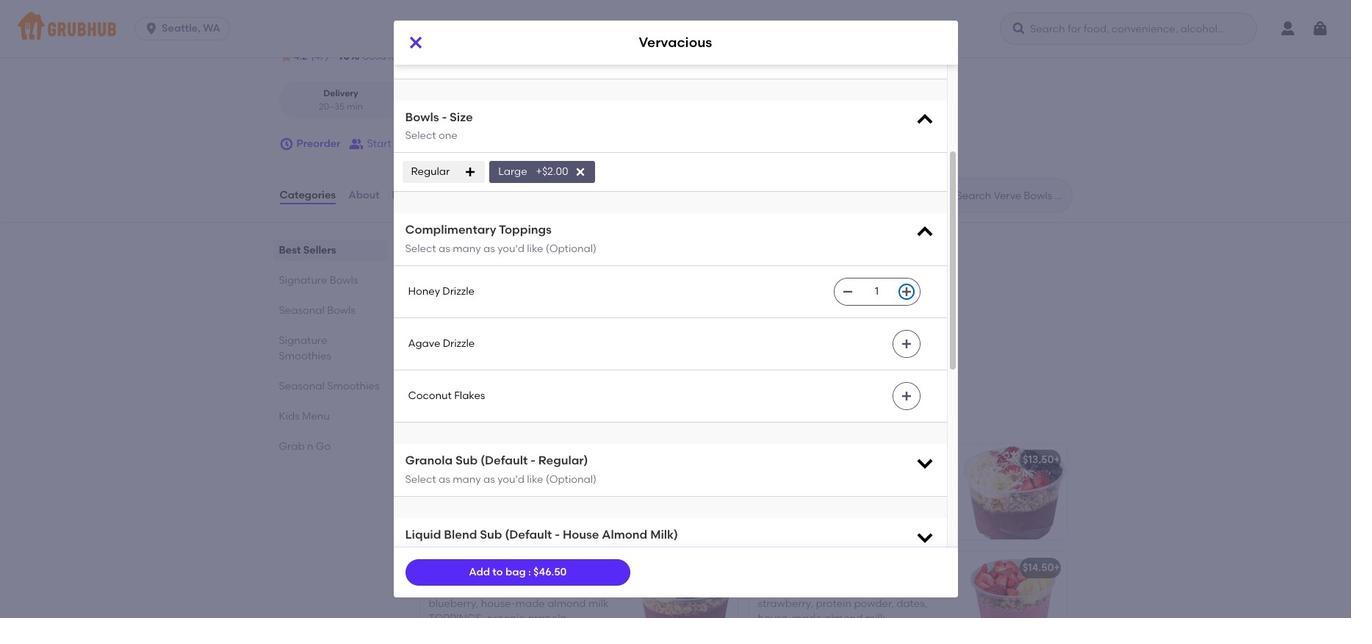 Task type: describe. For each thing, give the bounding box(es) containing it.
blend
[[444, 528, 477, 542]]

house- inside base: açai, banana, strawberry, blueberry, house-made almond milk toppings: organic granol
[[481, 597, 516, 610]]

smoothies for signature
[[279, 350, 331, 362]]

sub inside granola sub (default - regular) select as many as you'd like (optional)
[[456, 454, 478, 468]]

açai
[[789, 474, 811, 487]]

10–20
[[466, 101, 490, 111]]

coconut flakes
[[408, 390, 485, 402]]

berry yum image
[[627, 552, 737, 618]]

good food
[[362, 51, 408, 62]]

banana, up liquid blend sub (default - house almond milk) select as many as you'd like (optional)
[[487, 477, 529, 490]]

regular)
[[538, 454, 588, 468]]

$14.50 +
[[1023, 562, 1060, 574]]

max
[[418, 26, 440, 38]]

coconut
[[408, 390, 452, 402]]

honey,
[[868, 504, 901, 517]]

select inside granola sub (default - regular) select as many as you'd like (optional)
[[405, 473, 436, 486]]

best sellers
[[279, 244, 336, 257]]

banana, down on
[[486, 319, 528, 331]]

ordered
[[444, 261, 483, 273]]

Search Verve Bowls - Capitol Hill search field
[[955, 189, 1067, 203]]

about
[[348, 189, 380, 201]]

agave drizzle
[[408, 337, 475, 350]]

seattle, wa button
[[135, 17, 236, 40]]

people icon image
[[349, 137, 364, 151]]

select inside liquid blend sub (default - house almond milk) select as many as you'd like (optional)
[[405, 547, 436, 560]]

house- inside base: dragonfruit, banana, strawberry, protein powder, dates, house-made almond mi
[[758, 612, 792, 618]]

dates,
[[897, 597, 928, 610]]

yum
[[458, 562, 480, 574]]

bag
[[506, 566, 526, 578]]

size
[[450, 110, 473, 124]]

0 vertical spatial crushed
[[530, 363, 570, 376]]

0 vertical spatial input item quantity number field
[[495, 10, 527, 36]]

east
[[315, 28, 336, 41]]

start group order
[[367, 137, 453, 150]]

(default inside liquid blend sub (default - house almond milk) select as many as you'd like (optional)
[[505, 528, 552, 542]]

- inside granola sub (default - regular) select as many as you'd like (optional)
[[531, 454, 536, 468]]

signature inside signature smoothies
[[279, 334, 327, 347]]

$13.50
[[1023, 454, 1054, 466]]

option group containing delivery 20–35 min
[[279, 82, 531, 119]]

dragonfruit,
[[789, 582, 848, 595]]

banana, inside base: dragonfruit, banana, strawberry, protein powder, dates, house-made almond mi
[[851, 582, 893, 595]]

almond inside base: dragonfruit, banana, strawberry, protein powder, dates, house-made almond mi
[[824, 612, 863, 618]]

açai, for 'vervacious' image to the top
[[458, 319, 483, 331]]

1 vertical spatial butter,
[[467, 492, 500, 505]]

svg image inside main navigation navigation
[[1012, 21, 1027, 36]]

one
[[439, 129, 458, 142]]

blueberry, inside base: açai, banana, strawberry, blueberry, house-made almond milk toppings: organic granol
[[429, 597, 479, 610]]

regular
[[411, 166, 450, 178]]

signature smoothies
[[279, 334, 331, 362]]

seattle, wa
[[162, 22, 220, 35]]

powder,
[[854, 597, 894, 610]]

group
[[394, 137, 424, 150]]

of
[[468, 28, 478, 41]]

categories button
[[279, 169, 337, 222]]

1 vertical spatial vervacious
[[427, 298, 483, 310]]

(optional) inside liquid blend sub (default - house almond milk) select as many as you'd like (optional)
[[546, 547, 597, 560]]

sorbet
[[814, 474, 846, 487]]

suite
[[395, 28, 420, 41]]

422-
[[653, 28, 674, 41]]

good
[[362, 51, 386, 62]]

reviews button
[[391, 169, 434, 222]]

0.5 mi • 10–20 min
[[430, 101, 508, 111]]

milk)
[[650, 528, 678, 542]]

:
[[528, 566, 531, 578]]

0 horizontal spatial signature bowls
[[279, 274, 358, 287]]

min inside "delivery 20–35 min"
[[347, 101, 363, 111]]

(206) 422-1319 button
[[625, 28, 694, 43]]

(default inside granola sub (default - regular) select as many as you'd like (optional)
[[481, 454, 528, 468]]

svg image inside seattle, wa button
[[144, 21, 159, 36]]

pike
[[480, 28, 500, 41]]

sweetened
[[758, 519, 813, 532]]

drizzle for honey drizzle
[[443, 285, 475, 298]]

milk inside base: açai, banana, strawberry, blueberry, house-made almond milk toppings: organic granol
[[589, 597, 609, 610]]

organic inside base: açai, banana, strawberry, blueberry, house-made almond milk toppings: organic granol
[[487, 612, 525, 618]]

granola
[[405, 454, 453, 468]]

1 vertical spatial almonds
[[429, 537, 472, 550]]

pine
[[339, 28, 360, 41]]

0 vertical spatial almonds
[[427, 378, 471, 391]]

bowls up granola sub (default - regular) select as many as you'd like (optional)
[[496, 410, 542, 428]]

1 vertical spatial signature bowls
[[417, 410, 542, 428]]

2 vertical spatial granola,
[[550, 507, 592, 520]]

svg image inside preorder button
[[279, 137, 294, 151]]

order
[[426, 137, 453, 150]]

sellers for best sellers
[[303, 244, 336, 257]]

best seller
[[438, 439, 483, 449]]

toppings: inside base: açai sorbet  toppings: organic granola, banana, strawberry, blueberry, honey, sweetened coconut
[[848, 474, 903, 487]]

0 vertical spatial butter,
[[466, 334, 499, 346]]

add
[[469, 566, 490, 578]]

kids menu
[[279, 410, 330, 423]]

quantity
[[405, 6, 456, 20]]

$13.50 +
[[1023, 454, 1060, 466]]

flakes
[[454, 390, 485, 402]]

strawberry, up to
[[474, 522, 529, 535]]

liquid blend sub (default - house almond milk) select as many as you'd like (optional)
[[405, 528, 678, 560]]

seattle,
[[162, 22, 201, 35]]

menu
[[302, 410, 330, 423]]

grab
[[279, 440, 305, 453]]

1 vertical spatial açai,
[[460, 477, 485, 490]]

many inside complimentary toppings select as many as you'd like (optional)
[[453, 242, 481, 255]]

quantity 10 max
[[405, 6, 456, 38]]

go
[[316, 440, 331, 453]]

complimentary toppings select as many as you'd like (optional)
[[405, 223, 597, 255]]

0 vertical spatial granola,
[[549, 349, 591, 361]]

preorder
[[297, 137, 341, 150]]

blueberry, inside base: açai sorbet  toppings: organic granola, banana, strawberry, blueberry, honey, sweetened coconut
[[816, 504, 866, 517]]

(206)
[[625, 28, 650, 41]]

0 vertical spatial peanut
[[427, 334, 463, 346]]

large
[[498, 166, 527, 178]]

blueberry, down grubhub at the top left
[[530, 319, 580, 331]]

1 vertical spatial base: açai, banana, blueberry, peanut butter, house-made almond milk  toppings: organic granola, banana, strawberry, crushed almonds
[[429, 477, 608, 550]]

street
[[363, 28, 393, 41]]

strawberry, inside base: açai sorbet  toppings: organic granola, banana, strawberry, blueberry, honey, sweetened coconut
[[758, 504, 814, 517]]

1 vertical spatial vervacious image
[[627, 444, 737, 540]]

best sellers most ordered on grubhub
[[417, 240, 546, 273]]

base: down granola
[[429, 477, 457, 490]]

sub inside liquid blend sub (default - house almond milk) select as many as you'd like (optional)
[[480, 528, 502, 542]]

banana, up berry yum
[[429, 522, 471, 535]]

categories
[[280, 189, 336, 201]]

coconut
[[815, 519, 857, 532]]

toppings: inside base: açai, banana, strawberry, blueberry, house-made almond milk toppings: organic granol
[[429, 612, 484, 618]]



Task type: locate. For each thing, give the bounding box(es) containing it.
sellers down categories "button"
[[303, 244, 336, 257]]

2 vertical spatial (optional)
[[546, 547, 597, 560]]

1 vertical spatial (default
[[505, 528, 552, 542]]

1 vertical spatial milk
[[429, 507, 449, 520]]

best for best sellers
[[279, 244, 301, 257]]

you'd up bag
[[498, 547, 525, 560]]

1319
[[674, 28, 694, 41]]

grab n go
[[279, 440, 331, 453]]

0 vertical spatial you'd
[[498, 242, 525, 255]]

seasonal up signature smoothies
[[279, 304, 325, 317]]

1 horizontal spatial signature bowls
[[417, 410, 542, 428]]

house- down grubhub at the top left
[[501, 334, 535, 346]]

2 seasonal from the top
[[279, 380, 325, 392]]

almond
[[602, 528, 648, 542]]

blueberry,
[[530, 319, 580, 331], [532, 477, 582, 490], [816, 504, 866, 517], [429, 597, 479, 610]]

715 east pine street suite k middle of pike motorworks courtyard
[[297, 28, 614, 41]]

delivery 20–35 min
[[319, 88, 363, 111]]

0 vertical spatial sub
[[456, 454, 478, 468]]

svg image
[[1312, 20, 1329, 37], [144, 21, 159, 36], [915, 109, 935, 130], [915, 222, 935, 243], [901, 286, 912, 298], [901, 338, 912, 350], [901, 390, 912, 402], [915, 453, 935, 473], [915, 527, 935, 548]]

0 vertical spatial (default
[[481, 454, 528, 468]]

strawberry, up flakes
[[472, 363, 528, 376]]

sub down seller
[[456, 454, 478, 468]]

0 vertical spatial +
[[1054, 454, 1060, 466]]

2 horizontal spatial -
[[555, 528, 560, 542]]

- left house
[[555, 528, 560, 542]]

house- down to
[[481, 597, 516, 610]]

house- down "dragonfruit,"
[[758, 612, 792, 618]]

like inside liquid blend sub (default - house almond milk) select as many as you'd like (optional)
[[527, 547, 543, 560]]

butter, up flakes
[[466, 334, 499, 346]]

smoothies
[[279, 350, 331, 362], [327, 380, 380, 392]]

0 vertical spatial vervacious image
[[629, 285, 739, 381]]

79
[[420, 50, 431, 62]]

bowls up the seasonal bowls
[[330, 274, 358, 287]]

715
[[297, 28, 312, 41]]

2 min from the left
[[492, 101, 508, 111]]

1 vertical spatial like
[[527, 473, 543, 486]]

min
[[347, 101, 363, 111], [492, 101, 508, 111]]

1 you'd from the top
[[498, 242, 525, 255]]

seasonal up kids menu
[[279, 380, 325, 392]]

best up most
[[417, 240, 451, 259]]

+$2.00
[[536, 166, 569, 178]]

- inside bowls - size select one
[[442, 110, 447, 124]]

drizzle right the agave at bottom
[[443, 337, 475, 350]]

- left regular)
[[531, 454, 536, 468]]

0 horizontal spatial -
[[442, 110, 447, 124]]

seasonal bowls
[[279, 304, 356, 317]]

you'd inside granola sub (default - regular) select as many as you'd like (optional)
[[498, 473, 525, 486]]

select inside complimentary toppings select as many as you'd like (optional)
[[405, 242, 436, 255]]

base: for 'vervacious' image to the top
[[427, 319, 456, 331]]

20–35
[[319, 101, 345, 111]]

3 you'd from the top
[[498, 547, 525, 560]]

courtyard
[[563, 28, 614, 41]]

0 vertical spatial signature bowls
[[279, 274, 358, 287]]

base: up agave drizzle at the left of the page
[[427, 319, 456, 331]]

3 (optional) from the top
[[546, 547, 597, 560]]

+
[[1054, 454, 1060, 466], [1054, 562, 1060, 574]]

toppings
[[499, 223, 552, 237]]

n
[[307, 440, 313, 453]]

1 min from the left
[[347, 101, 363, 111]]

0.5
[[430, 101, 443, 111]]

1 vertical spatial seasonal
[[279, 380, 325, 392]]

many inside liquid blend sub (default - house almond milk) select as many as you'd like (optional)
[[453, 547, 481, 560]]

toppings: up blend
[[451, 507, 507, 520]]

main navigation navigation
[[0, 0, 1351, 57]]

1 vertical spatial you'd
[[498, 473, 525, 486]]

best for best seller
[[438, 439, 456, 449]]

banana, down bag
[[487, 582, 529, 595]]

1 horizontal spatial -
[[531, 454, 536, 468]]

2 + from the top
[[1054, 562, 1060, 574]]

3 many from the top
[[453, 547, 481, 560]]

0 horizontal spatial input item quantity number field
[[495, 10, 527, 36]]

beast mode image
[[956, 552, 1067, 618]]

almonds up berry yum
[[429, 537, 472, 550]]

honey drizzle
[[408, 285, 475, 298]]

house
[[563, 528, 599, 542]]

like down toppings
[[527, 242, 543, 255]]

organic inside base: açai sorbet  toppings: organic granola, banana, strawberry, blueberry, honey, sweetened coconut
[[758, 489, 797, 502]]

0 vertical spatial açai,
[[458, 319, 483, 331]]

min right 10–20
[[492, 101, 508, 111]]

sellers
[[455, 240, 506, 259], [303, 244, 336, 257]]

made inside base: dragonfruit, banana, strawberry, protein powder, dates, house-made almond mi
[[792, 612, 822, 618]]

(206) 422-1319
[[625, 28, 694, 41]]

select
[[405, 129, 436, 142], [405, 242, 436, 255], [405, 473, 436, 486], [405, 547, 436, 560]]

0 vertical spatial vervacious
[[639, 34, 712, 51]]

you'd inside complimentary toppings select as many as you'd like (optional)
[[498, 242, 525, 255]]

1 vertical spatial input item quantity number field
[[861, 279, 893, 305]]

açai, down add
[[460, 582, 485, 595]]

1 horizontal spatial input item quantity number field
[[861, 279, 893, 305]]

crushed
[[530, 363, 570, 376], [532, 522, 572, 535]]

food
[[388, 51, 408, 62]]

like inside complimentary toppings select as many as you'd like (optional)
[[527, 242, 543, 255]]

2 vertical spatial you'd
[[498, 547, 525, 560]]

seasonal for seasonal bowls
[[279, 304, 325, 317]]

protein
[[816, 597, 852, 610]]

banana, up coconut flakes
[[427, 363, 470, 376]]

made
[[535, 334, 565, 346], [537, 492, 567, 505], [516, 597, 545, 610], [792, 612, 822, 618]]

toppings:
[[450, 349, 505, 361], [848, 474, 903, 487], [451, 507, 507, 520], [429, 612, 484, 618]]

0 vertical spatial -
[[442, 110, 447, 124]]

1 vertical spatial crushed
[[532, 522, 572, 535]]

base: dragonfruit, banana, strawberry, protein powder, dates, house-made almond mi
[[758, 582, 928, 618]]

verve bowl image
[[956, 444, 1067, 540]]

organic
[[508, 349, 546, 361], [758, 489, 797, 502], [509, 507, 548, 520], [487, 612, 525, 618]]

milk up "coconut"
[[427, 349, 448, 361]]

base: inside base: açai, banana, strawberry, blueberry, house-made almond milk toppings: organic granol
[[429, 582, 457, 595]]

best inside best sellers most ordered on grubhub
[[417, 240, 451, 259]]

(optional) down regular)
[[546, 473, 597, 486]]

1 vertical spatial peanut
[[429, 492, 465, 505]]

many inside granola sub (default - regular) select as many as you'd like (optional)
[[453, 473, 481, 486]]

blueberry, down regular)
[[532, 477, 582, 490]]

you'd up liquid blend sub (default - house almond milk) select as many as you'd like (optional)
[[498, 473, 525, 486]]

1 horizontal spatial sellers
[[455, 240, 506, 259]]

1 horizontal spatial min
[[492, 101, 508, 111]]

0 horizontal spatial min
[[347, 101, 363, 111]]

2 (optional) from the top
[[546, 473, 597, 486]]

3 select from the top
[[405, 473, 436, 486]]

drizzle for agave drizzle
[[443, 337, 475, 350]]

toppings: down berry yum
[[429, 612, 484, 618]]

sellers for best sellers most ordered on grubhub
[[455, 240, 506, 259]]

kids
[[279, 410, 300, 423]]

butter,
[[466, 334, 499, 346], [467, 492, 500, 505]]

signature down coconut flakes
[[417, 410, 492, 428]]

granola, inside base: açai sorbet  toppings: organic granola, banana, strawberry, blueberry, honey, sweetened coconut
[[799, 489, 841, 502]]

0 horizontal spatial sellers
[[303, 244, 336, 257]]

sellers inside best sellers most ordered on grubhub
[[455, 240, 506, 259]]

1 vertical spatial granola,
[[799, 489, 841, 502]]

4 select from the top
[[405, 547, 436, 560]]

0 horizontal spatial sub
[[456, 454, 478, 468]]

liquid
[[405, 528, 441, 542]]

search icon image
[[933, 187, 951, 204]]

signature bowls
[[279, 274, 358, 287], [417, 410, 542, 428]]

smoothies up menu
[[327, 380, 380, 392]]

min down delivery
[[347, 101, 363, 111]]

almond
[[568, 334, 606, 346], [569, 492, 608, 505], [548, 597, 586, 610], [824, 612, 863, 618]]

2 many from the top
[[453, 473, 481, 486]]

1 seasonal from the top
[[279, 304, 325, 317]]

svg image
[[476, 17, 488, 29], [535, 17, 547, 29], [1012, 21, 1027, 36], [407, 34, 424, 51], [279, 137, 294, 151], [465, 166, 476, 178], [574, 166, 586, 178], [842, 286, 854, 298]]

signature down the best sellers
[[279, 274, 327, 287]]

signature
[[279, 274, 327, 287], [279, 334, 327, 347], [417, 410, 492, 428]]

2 drizzle from the top
[[443, 337, 475, 350]]

(optional) inside complimentary toppings select as many as you'd like (optional)
[[546, 242, 597, 255]]

96
[[338, 50, 350, 62]]

drizzle down "ordered" at left
[[443, 285, 475, 298]]

0 vertical spatial (optional)
[[546, 242, 597, 255]]

many up yum
[[453, 547, 481, 560]]

vervacious image
[[629, 285, 739, 381], [627, 444, 737, 540]]

toppings: up the honey,
[[848, 474, 903, 487]]

bowls up signature smoothies
[[327, 304, 356, 317]]

like down regular)
[[527, 473, 543, 486]]

sub right blend
[[480, 528, 502, 542]]

1 select from the top
[[405, 129, 436, 142]]

smoothies up 'seasonal smoothies' at the left bottom
[[279, 350, 331, 362]]

many down seller
[[453, 473, 481, 486]]

(optional) inside granola sub (default - regular) select as many as you'd like (optional)
[[546, 473, 597, 486]]

0 vertical spatial like
[[527, 242, 543, 255]]

honey
[[408, 285, 440, 298]]

strawberry, down "dragonfruit,"
[[758, 597, 814, 610]]

mi
[[446, 101, 456, 111]]

signature bowls up the seasonal bowls
[[279, 274, 358, 287]]

2 vertical spatial signature
[[417, 410, 492, 428]]

complimentary
[[405, 223, 496, 237]]

milk down house
[[589, 597, 609, 610]]

2 you'd from the top
[[498, 473, 525, 486]]

base: left "dragonfruit,"
[[758, 582, 787, 595]]

2 select from the top
[[405, 242, 436, 255]]

2 vertical spatial açai,
[[460, 582, 485, 595]]

granola sub (default - regular) select as many as you'd like (optional)
[[405, 454, 597, 486]]

option group
[[279, 82, 531, 119]]

1 vertical spatial (optional)
[[546, 473, 597, 486]]

reviews
[[392, 189, 433, 201]]

base:
[[427, 319, 456, 331], [758, 474, 787, 487], [429, 477, 457, 490], [429, 582, 457, 595], [758, 582, 787, 595]]

made inside base: açai, banana, strawberry, blueberry, house-made almond milk toppings: organic granol
[[516, 597, 545, 610]]

1 + from the top
[[1054, 454, 1060, 466]]

1 vertical spatial many
[[453, 473, 481, 486]]

(optional) down house
[[546, 547, 597, 560]]

1 drizzle from the top
[[443, 285, 475, 298]]

base: inside base: dragonfruit, banana, strawberry, protein powder, dates, house-made almond mi
[[758, 582, 787, 595]]

2 vertical spatial -
[[555, 528, 560, 542]]

Input item quantity number field
[[495, 10, 527, 36], [861, 279, 893, 305]]

1 vertical spatial smoothies
[[327, 380, 380, 392]]

10
[[405, 26, 415, 38]]

seasonal smoothies
[[279, 380, 380, 392]]

açai, up agave drizzle at the left of the page
[[458, 319, 483, 331]]

$14.50
[[1023, 562, 1054, 574]]

(default up the : at the left bottom of the page
[[505, 528, 552, 542]]

seasonal for seasonal smoothies
[[279, 380, 325, 392]]

smoothies for seasonal
[[327, 380, 380, 392]]

on
[[486, 261, 498, 273]]

3 like from the top
[[527, 547, 543, 560]]

base: açai, banana, strawberry, blueberry, house-made almond milk toppings: organic granol
[[429, 582, 609, 618]]

(optional) down toppings
[[546, 242, 597, 255]]

start group order button
[[349, 131, 453, 157]]

1 vertical spatial sub
[[480, 528, 502, 542]]

strawberry, inside base: dragonfruit, banana, strawberry, protein powder, dates, house-made almond mi
[[758, 597, 814, 610]]

base: down berry
[[429, 582, 457, 595]]

grubhub
[[501, 261, 546, 273]]

star icon image
[[279, 49, 294, 64]]

best for best sellers most ordered on grubhub
[[417, 240, 451, 259]]

- inside liquid blend sub (default - house almond milk) select as many as you'd like (optional)
[[555, 528, 560, 542]]

signature bowls down flakes
[[417, 410, 542, 428]]

0 vertical spatial smoothies
[[279, 350, 331, 362]]

0 vertical spatial milk
[[427, 349, 448, 361]]

strawberry, down $46.50
[[532, 582, 588, 595]]

1 horizontal spatial sub
[[480, 528, 502, 542]]

add to bag : $46.50
[[469, 566, 567, 578]]

1 like from the top
[[527, 242, 543, 255]]

peanut up blend
[[429, 492, 465, 505]]

seller
[[459, 439, 483, 449]]

banana, inside base: açai sorbet  toppings: organic granola, banana, strawberry, blueberry, honey, sweetened coconut
[[843, 489, 885, 502]]

bowls
[[405, 110, 439, 124], [330, 274, 358, 287], [327, 304, 356, 317], [496, 410, 542, 428]]

berry
[[429, 562, 455, 574]]

best left seller
[[438, 439, 456, 449]]

1 many from the top
[[453, 242, 481, 255]]

0 vertical spatial base: açai, banana, blueberry, peanut butter, house-made almond milk  toppings: organic granola, banana, strawberry, crushed almonds
[[427, 319, 606, 391]]

açai, inside base: açai, banana, strawberry, blueberry, house-made almond milk toppings: organic granol
[[460, 582, 485, 595]]

many
[[453, 242, 481, 255], [453, 473, 481, 486], [453, 547, 481, 560]]

sellers up on
[[455, 240, 506, 259]]

(default down seller
[[481, 454, 528, 468]]

signature down the seasonal bowls
[[279, 334, 327, 347]]

banana, inside base: açai, banana, strawberry, blueberry, house-made almond milk toppings: organic granol
[[487, 582, 529, 595]]

banana,
[[486, 319, 528, 331], [427, 363, 470, 376], [487, 477, 529, 490], [843, 489, 885, 502], [429, 522, 471, 535], [487, 582, 529, 595], [851, 582, 893, 595]]

(default
[[481, 454, 528, 468], [505, 528, 552, 542]]

blueberry, up coconut
[[816, 504, 866, 517]]

drizzle
[[443, 285, 475, 298], [443, 337, 475, 350]]

like inside granola sub (default - regular) select as many as you'd like (optional)
[[527, 473, 543, 486]]

açai, for berry yum image at bottom
[[460, 582, 485, 595]]

select inside bowls - size select one
[[405, 129, 436, 142]]

about button
[[348, 169, 380, 222]]

delivery
[[323, 88, 358, 99]]

base: inside base: açai sorbet  toppings: organic granola, banana, strawberry, blueberry, honey, sweetened coconut
[[758, 474, 787, 487]]

bowls inside bowls - size select one
[[405, 110, 439, 124]]

2 vertical spatial many
[[453, 547, 481, 560]]

like
[[527, 242, 543, 255], [527, 473, 543, 486], [527, 547, 543, 560]]

0 vertical spatial drizzle
[[443, 285, 475, 298]]

0 vertical spatial many
[[453, 242, 481, 255]]

2 like from the top
[[527, 473, 543, 486]]

strawberry,
[[472, 363, 528, 376], [758, 504, 814, 517], [474, 522, 529, 535], [532, 582, 588, 595], [758, 597, 814, 610]]

1 vertical spatial drizzle
[[443, 337, 475, 350]]

strawberry, up sweetened
[[758, 504, 814, 517]]

base: left açai
[[758, 474, 787, 487]]

as
[[439, 242, 450, 255], [484, 242, 495, 255], [439, 473, 450, 486], [484, 473, 495, 486], [439, 547, 450, 560], [484, 547, 495, 560]]

house- down granola sub (default - regular) select as many as you'd like (optional)
[[503, 492, 537, 505]]

- left size
[[442, 110, 447, 124]]

motorworks
[[503, 28, 561, 41]]

(47)
[[311, 50, 329, 62]]

0 vertical spatial signature
[[279, 274, 327, 287]]

many up "ordered" at left
[[453, 242, 481, 255]]

2 vertical spatial like
[[527, 547, 543, 560]]

banana, up the honey,
[[843, 489, 885, 502]]

1 (optional) from the top
[[546, 242, 597, 255]]

1 vertical spatial +
[[1054, 562, 1060, 574]]

blueberry, down berry yum
[[429, 597, 479, 610]]

butter, down granola sub (default - regular) select as many as you'd like (optional)
[[467, 492, 500, 505]]

base: açai sorbet  toppings: organic granola, banana, strawberry, blueberry, honey, sweetened coconut
[[758, 474, 903, 532]]

açai, down seller
[[460, 477, 485, 490]]

banana, up the powder,
[[851, 582, 893, 595]]

bowls up start group order
[[405, 110, 439, 124]]

almonds down agave drizzle at the left of the page
[[427, 378, 471, 391]]

you'd up grubhub at the top left
[[498, 242, 525, 255]]

+ for $14.50 +
[[1054, 562, 1060, 574]]

strawberry, inside base: açai, banana, strawberry, blueberry, house-made almond milk toppings: organic granol
[[532, 582, 588, 595]]

almond inside base: açai, banana, strawberry, blueberry, house-made almond milk toppings: organic granol
[[548, 597, 586, 610]]

like up the : at the left bottom of the page
[[527, 547, 543, 560]]

2 vertical spatial vervacious
[[429, 457, 484, 469]]

0 vertical spatial seasonal
[[279, 304, 325, 317]]

1 vertical spatial -
[[531, 454, 536, 468]]

agave
[[408, 337, 440, 350]]

1 vertical spatial signature
[[279, 334, 327, 347]]

milk up liquid at the left bottom
[[429, 507, 449, 520]]

most
[[417, 261, 441, 273]]

almonds
[[427, 378, 471, 391], [429, 537, 472, 550]]

base: for verve bowl image
[[758, 474, 787, 487]]

4.2
[[294, 50, 308, 63]]

best down categories "button"
[[279, 244, 301, 257]]

you'd
[[498, 242, 525, 255], [498, 473, 525, 486], [498, 547, 525, 560]]

sub
[[456, 454, 478, 468], [480, 528, 502, 542]]

2 vertical spatial milk
[[589, 597, 609, 610]]

$46.50
[[534, 566, 567, 578]]

base: for berry yum image at bottom
[[429, 582, 457, 595]]

peanut down honey drizzle
[[427, 334, 463, 346]]

+ for $13.50 +
[[1054, 454, 1060, 466]]

toppings: up flakes
[[450, 349, 505, 361]]

you'd inside liquid blend sub (default - house almond milk) select as many as you'd like (optional)
[[498, 547, 525, 560]]



Task type: vqa. For each thing, say whether or not it's contained in the screenshot.
Less
no



